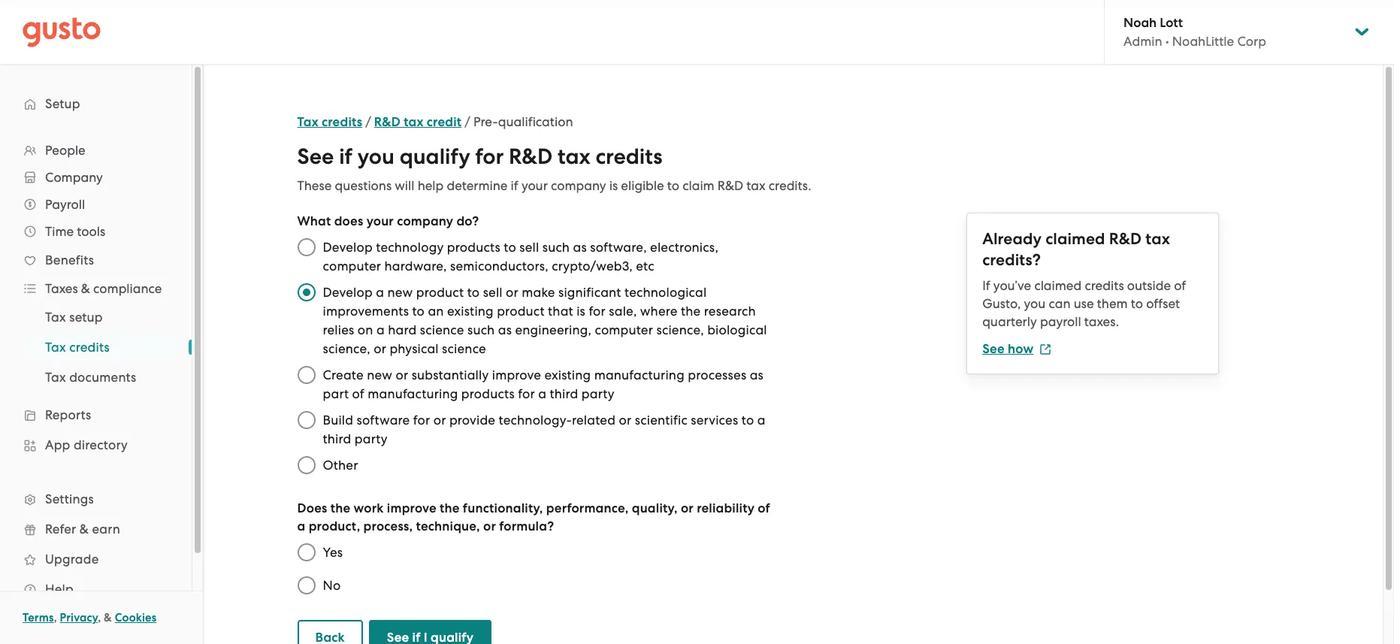 Task type: describe. For each thing, give the bounding box(es) containing it.
sale,
[[609, 304, 637, 319]]

tax for tax credits / r&d tax credit / pre-qualification
[[297, 114, 319, 130]]

noah lott admin • noahlittle corp
[[1124, 15, 1266, 49]]

Yes radio
[[290, 536, 323, 569]]

to inside the develop technology products to sell such as software, electronics, computer hardware, semiconductors, crypto/web3, etc
[[504, 240, 516, 255]]

or inside create new or substantially improve existing manufacturing processes as part of manufacturing products for a third party
[[396, 368, 408, 383]]

0 vertical spatial your
[[522, 178, 548, 193]]

reports
[[45, 407, 91, 422]]

build
[[323, 413, 353, 428]]

tax left credits.
[[747, 178, 766, 193]]

tax setup
[[45, 310, 103, 325]]

Create new or substantially improve existing manufacturing processes as part of manufacturing products for a third party radio
[[290, 359, 323, 392]]

see for see how
[[983, 341, 1005, 357]]

compliance
[[93, 281, 162, 296]]

a inside create new or substantially improve existing manufacturing processes as part of manufacturing products for a third party
[[538, 386, 547, 401]]

benefits
[[45, 253, 94, 268]]

to left claim
[[667, 178, 680, 193]]

is inside develop a new product to sell or make significant technological improvements to an existing product that is for sale, where the research relies on a hard science such as engineering, computer science, biological science, or physical science
[[577, 304, 586, 319]]

pre-
[[473, 114, 498, 129]]

1 horizontal spatial the
[[440, 501, 460, 516]]

party inside create new or substantially improve existing manufacturing processes as part of manufacturing products for a third party
[[582, 386, 615, 401]]

no
[[323, 578, 341, 593]]

help
[[45, 582, 74, 597]]

create
[[323, 368, 364, 383]]

you've
[[994, 278, 1031, 293]]

party inside the build software for or provide technology-related or scientific services to a third party
[[355, 431, 388, 446]]

tax up these questions will help determine if your company is eligible to claim r&d tax credits.
[[558, 144, 591, 170]]

use
[[1074, 296, 1094, 311]]

0 horizontal spatial the
[[331, 501, 351, 516]]

biological
[[707, 322, 767, 337]]

outside
[[1127, 278, 1171, 293]]

cookies
[[115, 611, 157, 625]]

sell inside the develop technology products to sell such as software, electronics, computer hardware, semiconductors, crypto/web3, etc
[[520, 240, 539, 255]]

& for compliance
[[81, 281, 90, 296]]

tax for tax documents
[[45, 370, 66, 385]]

relies
[[323, 322, 354, 337]]

company
[[45, 170, 103, 185]]

these
[[297, 178, 332, 193]]

to inside if you've claimed credits outside of gusto, you can use them to offset quarterly payroll taxes.
[[1131, 296, 1143, 311]]

new inside create new or substantially improve existing manufacturing processes as part of manufacturing products for a third party
[[367, 368, 392, 383]]

setup link
[[15, 90, 177, 117]]

does the work improve the functionality, performance, quality, or reliability of a product, process, technique, or formula?
[[297, 501, 770, 534]]

third inside create new or substantially improve existing manufacturing processes as part of manufacturing products for a third party
[[550, 386, 578, 401]]

of inside if you've claimed credits outside of gusto, you can use them to offset quarterly payroll taxes.
[[1174, 278, 1186, 293]]

what does your company do?
[[297, 213, 479, 229]]

tax documents
[[45, 370, 136, 385]]

create new or substantially improve existing manufacturing processes as part of manufacturing products for a third party
[[323, 368, 764, 401]]

see for see if you qualify for r&d tax credits
[[297, 144, 334, 170]]

see if you qualify for r&d tax credits
[[297, 144, 663, 170]]

terms
[[23, 611, 54, 625]]

help
[[418, 178, 444, 193]]

payroll
[[1040, 314, 1081, 329]]

other
[[323, 458, 358, 473]]

1 , from the left
[[54, 611, 57, 625]]

as inside develop a new product to sell or make significant technological improvements to an existing product that is for sale, where the research relies on a hard science such as engineering, computer science, biological science, or physical science
[[498, 322, 512, 337]]

or left provide
[[433, 413, 446, 428]]

people button
[[15, 137, 177, 164]]

1 horizontal spatial science,
[[657, 322, 704, 337]]

time tools
[[45, 224, 105, 239]]

upgrade link
[[15, 546, 177, 573]]

such inside develop a new product to sell or make significant technological improvements to an existing product that is for sale, where the research relies on a hard science such as engineering, computer science, biological science, or physical science
[[468, 322, 495, 337]]

credits?
[[983, 250, 1041, 270]]

documents
[[69, 370, 136, 385]]

taxes
[[45, 281, 78, 296]]

people
[[45, 143, 85, 158]]

technological
[[625, 285, 707, 300]]

list containing people
[[0, 137, 192, 604]]

company button
[[15, 164, 177, 191]]

new inside develop a new product to sell or make significant technological improvements to an existing product that is for sale, where the research relies on a hard science such as engineering, computer science, biological science, or physical science
[[387, 285, 413, 300]]

if you've claimed credits outside of gusto, you can use them to offset quarterly payroll taxes.
[[983, 278, 1186, 329]]

2 , from the left
[[98, 611, 101, 625]]

taxes.
[[1084, 314, 1119, 329]]

technology
[[376, 240, 444, 255]]

of for does the work improve the functionality, performance, quality, or reliability of a product, process, technique, or formula?
[[758, 501, 770, 516]]

0 vertical spatial science
[[420, 322, 464, 337]]

0 horizontal spatial if
[[339, 144, 353, 170]]

terms , privacy , & cookies
[[23, 611, 157, 625]]

products inside the develop technology products to sell such as software, electronics, computer hardware, semiconductors, crypto/web3, etc
[[447, 240, 501, 255]]

significant
[[558, 285, 621, 300]]

build software for or provide technology-related or scientific services to a third party
[[323, 413, 766, 446]]

0 horizontal spatial product
[[416, 285, 464, 300]]

develop for develop a new product to sell or make significant technological improvements to an existing product that is for sale, where the research relies on a hard science such as engineering, computer science, biological science, or physical science
[[323, 285, 373, 300]]

how
[[1008, 341, 1034, 357]]

Build software for or provide technology-related or scientific services to a third party radio
[[290, 404, 323, 437]]

tax left the credit
[[404, 114, 424, 130]]

gusto,
[[983, 296, 1021, 311]]

substantially
[[412, 368, 489, 383]]

payroll button
[[15, 191, 177, 218]]

related
[[572, 413, 616, 428]]

improve inside create new or substantially improve existing manufacturing processes as part of manufacturing products for a third party
[[492, 368, 541, 383]]

tax inside already claimed r&d tax credits?
[[1146, 229, 1170, 249]]

a inside does the work improve the functionality, performance, quality, or reliability of a product, process, technique, or formula?
[[297, 519, 305, 534]]

part
[[323, 386, 349, 401]]

taxes & compliance button
[[15, 275, 177, 302]]

a right on
[[377, 322, 385, 337]]

1 horizontal spatial company
[[551, 178, 606, 193]]

0 horizontal spatial you
[[358, 144, 395, 170]]

make
[[522, 285, 555, 300]]

r&d down qualification
[[509, 144, 553, 170]]

1 vertical spatial science
[[442, 341, 486, 356]]

settings link
[[15, 486, 177, 513]]

1 vertical spatial company
[[397, 213, 453, 229]]

a up improvements
[[376, 285, 384, 300]]

formula?
[[499, 519, 554, 534]]

engineering,
[[515, 322, 592, 337]]

1 vertical spatial product
[[497, 304, 545, 319]]

yes
[[323, 545, 343, 560]]

or left make
[[506, 285, 519, 300]]

1 horizontal spatial manufacturing
[[594, 368, 685, 383]]

gusto navigation element
[[0, 65, 192, 628]]

software
[[357, 413, 410, 428]]

admin
[[1124, 34, 1162, 49]]

of for create new or substantially improve existing manufacturing processes as part of manufacturing products for a third party
[[352, 386, 364, 401]]

help link
[[15, 576, 177, 603]]

credits up questions
[[322, 114, 362, 130]]

work
[[354, 501, 384, 516]]

hard
[[388, 322, 417, 337]]

payroll
[[45, 197, 85, 212]]

crypto/web3,
[[552, 259, 633, 274]]

directory
[[74, 437, 128, 452]]

software,
[[590, 240, 647, 255]]

or right the 'quality,'
[[681, 501, 694, 516]]

improvements
[[323, 304, 409, 319]]



Task type: locate. For each thing, give the bounding box(es) containing it.
0 vertical spatial see
[[297, 144, 334, 170]]

refer
[[45, 522, 76, 537]]

an
[[428, 304, 444, 319]]

questions
[[335, 178, 392, 193]]

or down physical
[[396, 368, 408, 383]]

0 vertical spatial improve
[[492, 368, 541, 383]]

Develop technology products to sell such as software, electronics, computer hardware, semiconductors, crypto/web3, etc radio
[[290, 231, 323, 264]]

0 horizontal spatial such
[[468, 322, 495, 337]]

to down outside
[[1131, 296, 1143, 311]]

tax credits link up tax documents link
[[27, 334, 177, 361]]

tax for tax setup
[[45, 310, 66, 325]]

/ left r&d tax credit link on the top of page
[[365, 114, 371, 129]]

your right determine
[[522, 178, 548, 193]]

0 vertical spatial party
[[582, 386, 615, 401]]

1 horizontal spatial third
[[550, 386, 578, 401]]

existing down engineering, on the left bottom of page
[[545, 368, 591, 383]]

hardware,
[[384, 259, 447, 274]]

a right services
[[757, 413, 766, 428]]

0 vertical spatial computer
[[323, 259, 381, 274]]

Other radio
[[290, 449, 323, 482]]

does
[[334, 213, 363, 229]]

r&d tax credit link
[[374, 114, 462, 130]]

0 horizontal spatial is
[[577, 304, 586, 319]]

r&d inside already claimed r&d tax credits?
[[1109, 229, 1142, 249]]

tax
[[404, 114, 424, 130], [558, 144, 591, 170], [747, 178, 766, 193], [1146, 229, 1170, 249]]

or
[[506, 285, 519, 300], [374, 341, 386, 356], [396, 368, 408, 383], [433, 413, 446, 428], [619, 413, 632, 428], [681, 501, 694, 516], [483, 519, 496, 534]]

will
[[395, 178, 414, 193]]

app directory link
[[15, 431, 177, 459]]

0 horizontal spatial company
[[397, 213, 453, 229]]

reports link
[[15, 401, 177, 428]]

of inside create new or substantially improve existing manufacturing processes as part of manufacturing products for a third party
[[352, 386, 364, 401]]

third down build
[[323, 431, 351, 446]]

already claimed r&d tax credits?
[[983, 229, 1170, 270]]

1 vertical spatial is
[[577, 304, 586, 319]]

2 vertical spatial as
[[750, 368, 764, 383]]

0 horizontal spatial manufacturing
[[368, 386, 458, 401]]

can
[[1049, 296, 1071, 311]]

you left the can at right top
[[1024, 296, 1046, 311]]

the up the product,
[[331, 501, 351, 516]]

credits up tax documents at the bottom
[[69, 340, 110, 355]]

noahlittle
[[1172, 34, 1234, 49]]

1 horizontal spatial /
[[465, 114, 470, 129]]

& left earn
[[79, 522, 89, 537]]

improve up technology-
[[492, 368, 541, 383]]

to up semiconductors,
[[504, 240, 516, 255]]

the
[[681, 304, 701, 319], [331, 501, 351, 516], [440, 501, 460, 516]]

0 vertical spatial you
[[358, 144, 395, 170]]

develop up improvements
[[323, 285, 373, 300]]

such up the 'substantially' on the bottom left
[[468, 322, 495, 337]]

credits up eligible
[[596, 144, 663, 170]]

products down do?
[[447, 240, 501, 255]]

tax for tax credits
[[45, 340, 66, 355]]

to left an in the left top of the page
[[412, 304, 425, 319]]

existing
[[447, 304, 494, 319], [545, 368, 591, 383]]

computer down "sale,"
[[595, 322, 653, 337]]

1 vertical spatial science,
[[323, 341, 370, 356]]

0 horizontal spatial science,
[[323, 341, 370, 356]]

0 vertical spatial third
[[550, 386, 578, 401]]

sell down semiconductors,
[[483, 285, 503, 300]]

tax credits
[[45, 340, 110, 355]]

0 horizontal spatial tax credits link
[[27, 334, 177, 361]]

tax credits link up "these"
[[297, 114, 362, 130]]

/ left pre-
[[465, 114, 470, 129]]

see left the how
[[983, 341, 1005, 357]]

if up questions
[[339, 144, 353, 170]]

claimed right already
[[1046, 229, 1105, 249]]

as inside the develop technology products to sell such as software, electronics, computer hardware, semiconductors, crypto/web3, etc
[[573, 240, 587, 255]]

or right related
[[619, 413, 632, 428]]

products
[[447, 240, 501, 255], [461, 386, 515, 401]]

1 horizontal spatial as
[[573, 240, 587, 255]]

if right determine
[[511, 178, 518, 193]]

0 vertical spatial of
[[1174, 278, 1186, 293]]

reliability
[[697, 501, 755, 516]]

0 horizontal spatial sell
[[483, 285, 503, 300]]

tax down taxes at the left top of page
[[45, 310, 66, 325]]

0 vertical spatial if
[[339, 144, 353, 170]]

0 vertical spatial is
[[609, 178, 618, 193]]

1 vertical spatial computer
[[595, 322, 653, 337]]

0 vertical spatial &
[[81, 281, 90, 296]]

1 horizontal spatial your
[[522, 178, 548, 193]]

earn
[[92, 522, 120, 537]]

0 horizontal spatial party
[[355, 431, 388, 446]]

credits up them
[[1085, 278, 1124, 293]]

1 horizontal spatial ,
[[98, 611, 101, 625]]

a down does at the left bottom of page
[[297, 519, 305, 534]]

1 horizontal spatial tax credits link
[[297, 114, 362, 130]]

performance,
[[546, 501, 629, 516]]

of up offset
[[1174, 278, 1186, 293]]

offset
[[1146, 296, 1180, 311]]

0 vertical spatial develop
[[323, 240, 373, 255]]

qualification
[[498, 114, 573, 129]]

1 vertical spatial manufacturing
[[368, 386, 458, 401]]

0 vertical spatial such
[[543, 240, 570, 255]]

for up determine
[[475, 144, 504, 170]]

process,
[[364, 519, 413, 534]]

science, down relies
[[323, 341, 370, 356]]

develop inside develop a new product to sell or make significant technological improvements to an existing product that is for sale, where the research relies on a hard science such as engineering, computer science, biological science, or physical science
[[323, 285, 373, 300]]

processes
[[688, 368, 747, 383]]

1 vertical spatial third
[[323, 431, 351, 446]]

as inside create new or substantially improve existing manufacturing processes as part of manufacturing products for a third party
[[750, 368, 764, 383]]

1 vertical spatial of
[[352, 386, 364, 401]]

cookies button
[[115, 609, 157, 627]]

product up an in the left top of the page
[[416, 285, 464, 300]]

1 / from the left
[[365, 114, 371, 129]]

you inside if you've claimed credits outside of gusto, you can use them to offset quarterly payroll taxes.
[[1024, 296, 1046, 311]]

0 vertical spatial tax credits link
[[297, 114, 362, 130]]

credits inside if you've claimed credits outside of gusto, you can use them to offset quarterly payroll taxes.
[[1085, 278, 1124, 293]]

products up provide
[[461, 386, 515, 401]]

claimed up the can at right top
[[1035, 278, 1082, 293]]

you up questions
[[358, 144, 395, 170]]

2 horizontal spatial the
[[681, 304, 701, 319]]

1 horizontal spatial improve
[[492, 368, 541, 383]]

0 vertical spatial product
[[416, 285, 464, 300]]

& left cookies
[[104, 611, 112, 625]]

, left privacy "link"
[[54, 611, 57, 625]]

third up technology-
[[550, 386, 578, 401]]

& inside dropdown button
[[81, 281, 90, 296]]

for down significant
[[589, 304, 606, 319]]

2 vertical spatial &
[[104, 611, 112, 625]]

science, down where
[[657, 322, 704, 337]]

semiconductors,
[[450, 259, 549, 274]]

app
[[45, 437, 70, 452]]

product down make
[[497, 304, 545, 319]]

tax documents link
[[27, 364, 177, 391]]

sell inside develop a new product to sell or make significant technological improvements to an existing product that is for sale, where the research relies on a hard science such as engineering, computer science, biological science, or physical science
[[483, 285, 503, 300]]

1 vertical spatial see
[[983, 341, 1005, 357]]

claimed
[[1046, 229, 1105, 249], [1035, 278, 1082, 293]]

the up technique,
[[440, 501, 460, 516]]

of
[[1174, 278, 1186, 293], [352, 386, 364, 401], [758, 501, 770, 516]]

improve inside does the work improve the functionality, performance, quality, or reliability of a product, process, technique, or formula?
[[387, 501, 437, 516]]

you
[[358, 144, 395, 170], [1024, 296, 1046, 311]]

0 horizontal spatial ,
[[54, 611, 57, 625]]

list
[[0, 137, 192, 604], [0, 302, 192, 392]]

for inside create new or substantially improve existing manufacturing processes as part of manufacturing products for a third party
[[518, 386, 535, 401]]

party up related
[[582, 386, 615, 401]]

1 horizontal spatial product
[[497, 304, 545, 319]]

tax down tax credits
[[45, 370, 66, 385]]

1 horizontal spatial sell
[[520, 240, 539, 255]]

for right "software"
[[413, 413, 430, 428]]

is left eligible
[[609, 178, 618, 193]]

0 horizontal spatial third
[[323, 431, 351, 446]]

1 vertical spatial sell
[[483, 285, 503, 300]]

0 horizontal spatial existing
[[447, 304, 494, 319]]

company up technology
[[397, 213, 453, 229]]

Develop a new product to sell or make significant technological improvements to an existing product that is for sale, where the research relies on a hard science such as engineering, computer science, biological science, or physical science radio
[[290, 276, 323, 309]]

science,
[[657, 322, 704, 337], [323, 341, 370, 356]]

these questions will help determine if your company is eligible to claim r&d tax credits.
[[297, 178, 811, 193]]

existing right an in the left top of the page
[[447, 304, 494, 319]]

party down "software"
[[355, 431, 388, 446]]

1 vertical spatial products
[[461, 386, 515, 401]]

a
[[376, 285, 384, 300], [377, 322, 385, 337], [538, 386, 547, 401], [757, 413, 766, 428], [297, 519, 305, 534]]

sell up semiconductors,
[[520, 240, 539, 255]]

settings
[[45, 492, 94, 507]]

1 vertical spatial if
[[511, 178, 518, 193]]

to inside the build software for or provide technology-related or scientific services to a third party
[[742, 413, 754, 428]]

computer inside develop a new product to sell or make significant technological improvements to an existing product that is for sale, where the research relies on a hard science such as engineering, computer science, biological science, or physical science
[[595, 322, 653, 337]]

r&d up outside
[[1109, 229, 1142, 249]]

or down functionality,
[[483, 519, 496, 534]]

, down help link
[[98, 611, 101, 625]]

improve
[[492, 368, 541, 383], [387, 501, 437, 516]]

2 vertical spatial of
[[758, 501, 770, 516]]

1 develop from the top
[[323, 240, 373, 255]]

on
[[358, 322, 373, 337]]

1 vertical spatial party
[[355, 431, 388, 446]]

develop down does
[[323, 240, 373, 255]]

0 horizontal spatial as
[[498, 322, 512, 337]]

credits.
[[769, 178, 811, 193]]

1 horizontal spatial see
[[983, 341, 1005, 357]]

for inside develop a new product to sell or make significant technological improvements to an existing product that is for sale, where the research relies on a hard science such as engineering, computer science, biological science, or physical science
[[589, 304, 606, 319]]

1 horizontal spatial is
[[609, 178, 618, 193]]

develop
[[323, 240, 373, 255], [323, 285, 373, 300]]

0 vertical spatial new
[[387, 285, 413, 300]]

&
[[81, 281, 90, 296], [79, 522, 89, 537], [104, 611, 112, 625]]

technique,
[[416, 519, 480, 534]]

1 horizontal spatial such
[[543, 240, 570, 255]]

0 horizontal spatial see
[[297, 144, 334, 170]]

terms link
[[23, 611, 54, 625]]

computer inside the develop technology products to sell such as software, electronics, computer hardware, semiconductors, crypto/web3, etc
[[323, 259, 381, 274]]

No radio
[[290, 569, 323, 602]]

& right taxes at the left top of page
[[81, 281, 90, 296]]

0 horizontal spatial your
[[367, 213, 394, 229]]

1 list from the top
[[0, 137, 192, 604]]

qualify
[[400, 144, 470, 170]]

& inside 'link'
[[79, 522, 89, 537]]

tax up "these"
[[297, 114, 319, 130]]

0 vertical spatial existing
[[447, 304, 494, 319]]

existing inside develop a new product to sell or make significant technological improvements to an existing product that is for sale, where the research relies on a hard science such as engineering, computer science, biological science, or physical science
[[447, 304, 494, 319]]

1 horizontal spatial party
[[582, 386, 615, 401]]

science down an in the left top of the page
[[420, 322, 464, 337]]

1 horizontal spatial computer
[[595, 322, 653, 337]]

0 vertical spatial sell
[[520, 240, 539, 255]]

upgrade
[[45, 552, 99, 567]]

see up "these"
[[297, 144, 334, 170]]

2 develop from the top
[[323, 285, 373, 300]]

home image
[[23, 17, 101, 47]]

tax inside "link"
[[45, 310, 66, 325]]

0 horizontal spatial of
[[352, 386, 364, 401]]

a inside the build software for or provide technology-related or scientific services to a third party
[[757, 413, 766, 428]]

2 horizontal spatial as
[[750, 368, 764, 383]]

as right processes
[[750, 368, 764, 383]]

for inside the build software for or provide technology-related or scientific services to a third party
[[413, 413, 430, 428]]

1 horizontal spatial if
[[511, 178, 518, 193]]

the down technological
[[681, 304, 701, 319]]

1 vertical spatial as
[[498, 322, 512, 337]]

benefits link
[[15, 247, 177, 274]]

1 horizontal spatial you
[[1024, 296, 1046, 311]]

the inside develop a new product to sell or make significant technological improvements to an existing product that is for sale, where the research relies on a hard science such as engineering, computer science, biological science, or physical science
[[681, 304, 701, 319]]

of right the reliability
[[758, 501, 770, 516]]

refer & earn
[[45, 522, 120, 537]]

see how link
[[983, 341, 1052, 357]]

0 vertical spatial company
[[551, 178, 606, 193]]

tax up outside
[[1146, 229, 1170, 249]]

claimed inside already claimed r&d tax credits?
[[1046, 229, 1105, 249]]

quality,
[[632, 501, 678, 516]]

new down hardware,
[[387, 285, 413, 300]]

1 vertical spatial develop
[[323, 285, 373, 300]]

quarterly
[[983, 314, 1037, 329]]

see how
[[983, 341, 1034, 357]]

does
[[297, 501, 327, 516]]

2 list from the top
[[0, 302, 192, 392]]

0 horizontal spatial computer
[[323, 259, 381, 274]]

to
[[667, 178, 680, 193], [504, 240, 516, 255], [467, 285, 480, 300], [1131, 296, 1143, 311], [412, 304, 425, 319], [742, 413, 754, 428]]

develop for develop technology products to sell such as software, electronics, computer hardware, semiconductors, crypto/web3, etc
[[323, 240, 373, 255]]

& for earn
[[79, 522, 89, 537]]

third inside the build software for or provide technology-related or scientific services to a third party
[[323, 431, 351, 446]]

1 vertical spatial you
[[1024, 296, 1046, 311]]

your right does
[[367, 213, 394, 229]]

2 / from the left
[[465, 114, 470, 129]]

0 vertical spatial as
[[573, 240, 587, 255]]

new right create
[[367, 368, 392, 383]]

1 vertical spatial your
[[367, 213, 394, 229]]

1 vertical spatial claimed
[[1035, 278, 1082, 293]]

tax down "tax setup"
[[45, 340, 66, 355]]

0 vertical spatial science,
[[657, 322, 704, 337]]

is right that
[[577, 304, 586, 319]]

what
[[297, 213, 331, 229]]

claim
[[683, 178, 715, 193]]

for up technology-
[[518, 386, 535, 401]]

1 vertical spatial such
[[468, 322, 495, 337]]

time
[[45, 224, 74, 239]]

noah
[[1124, 15, 1157, 31]]

to down semiconductors,
[[467, 285, 480, 300]]

0 vertical spatial manufacturing
[[594, 368, 685, 383]]

r&d left the credit
[[374, 114, 401, 130]]

as left engineering, on the left bottom of page
[[498, 322, 512, 337]]

1 vertical spatial new
[[367, 368, 392, 383]]

1 vertical spatial improve
[[387, 501, 437, 516]]

r&d right claim
[[718, 178, 744, 193]]

0 horizontal spatial improve
[[387, 501, 437, 516]]

develop technology products to sell such as software, electronics, computer hardware, semiconductors, crypto/web3, etc
[[323, 240, 719, 274]]

such inside the develop technology products to sell such as software, electronics, computer hardware, semiconductors, crypto/web3, etc
[[543, 240, 570, 255]]

company left eligible
[[551, 178, 606, 193]]

products inside create new or substantially improve existing manufacturing processes as part of manufacturing products for a third party
[[461, 386, 515, 401]]

list containing tax setup
[[0, 302, 192, 392]]

0 vertical spatial claimed
[[1046, 229, 1105, 249]]

manufacturing up "software"
[[368, 386, 458, 401]]

computer down does
[[323, 259, 381, 274]]

1 vertical spatial tax credits link
[[27, 334, 177, 361]]

or left physical
[[374, 341, 386, 356]]

privacy
[[60, 611, 98, 625]]

is
[[609, 178, 618, 193], [577, 304, 586, 319]]

research
[[704, 304, 756, 319]]

of inside does the work improve the functionality, performance, quality, or reliability of a product, process, technique, or formula?
[[758, 501, 770, 516]]

1 horizontal spatial existing
[[545, 368, 591, 383]]

app directory
[[45, 437, 128, 452]]

develop a new product to sell or make significant technological improvements to an existing product that is for sale, where the research relies on a hard science such as engineering, computer science, biological science, or physical science
[[323, 285, 767, 356]]

do?
[[457, 213, 479, 229]]

them
[[1097, 296, 1128, 311]]

setup
[[45, 96, 80, 111]]

0 horizontal spatial /
[[365, 114, 371, 129]]

1 vertical spatial existing
[[545, 368, 591, 383]]

manufacturing up "scientific" at the bottom left of the page
[[594, 368, 685, 383]]

develop inside the develop technology products to sell such as software, electronics, computer hardware, semiconductors, crypto/web3, etc
[[323, 240, 373, 255]]

claimed inside if you've claimed credits outside of gusto, you can use them to offset quarterly payroll taxes.
[[1035, 278, 1082, 293]]

a up technology-
[[538, 386, 547, 401]]

such up 'crypto/web3,'
[[543, 240, 570, 255]]

0 vertical spatial products
[[447, 240, 501, 255]]

existing inside create new or substantially improve existing manufacturing processes as part of manufacturing products for a third party
[[545, 368, 591, 383]]

services
[[691, 413, 738, 428]]

credits inside gusto navigation "element"
[[69, 340, 110, 355]]

2 horizontal spatial of
[[1174, 278, 1186, 293]]

credit
[[427, 114, 462, 130]]

to right services
[[742, 413, 754, 428]]

/
[[365, 114, 371, 129], [465, 114, 470, 129]]

1 vertical spatial &
[[79, 522, 89, 537]]

your
[[522, 178, 548, 193], [367, 213, 394, 229]]

sell
[[520, 240, 539, 255], [483, 285, 503, 300]]

science up the 'substantially' on the bottom left
[[442, 341, 486, 356]]

science
[[420, 322, 464, 337], [442, 341, 486, 356]]

as up 'crypto/web3,'
[[573, 240, 587, 255]]

refer & earn link
[[15, 516, 177, 543]]

scientific
[[635, 413, 688, 428]]

of right part
[[352, 386, 364, 401]]

1 horizontal spatial of
[[758, 501, 770, 516]]

improve up 'process,'
[[387, 501, 437, 516]]



Task type: vqa. For each thing, say whether or not it's contained in the screenshot.
the Admin
yes



